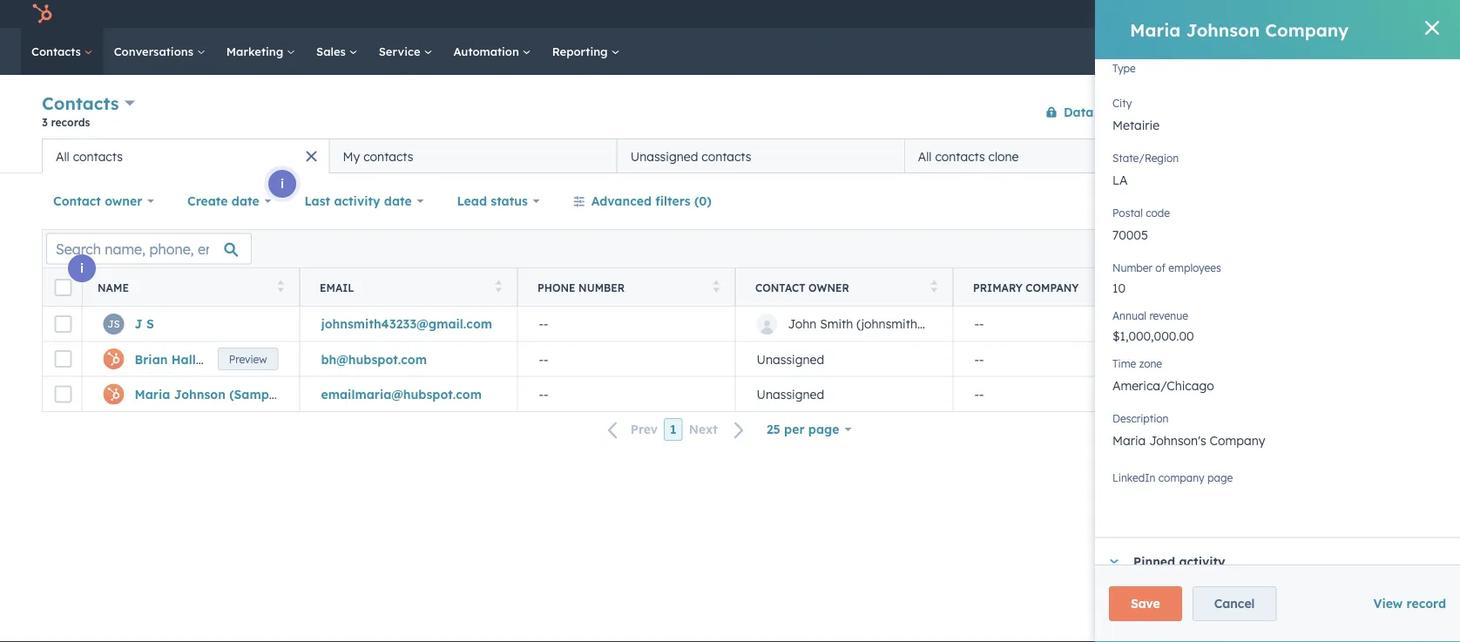 Task type: locate. For each thing, give the bounding box(es) containing it.
0 horizontal spatial maria
[[135, 387, 170, 402]]

data quality button
[[1035, 95, 1144, 129]]

0 horizontal spatial page
[[809, 422, 840, 437]]

1 horizontal spatial press to sort. image
[[931, 280, 938, 292]]

johnson for company
[[1187, 19, 1261, 41]]

1 horizontal spatial owner
[[809, 281, 850, 294]]

1 unassigned button from the top
[[736, 342, 954, 377]]

reporting
[[552, 44, 611, 58]]

press to sort. image
[[278, 280, 284, 292], [713, 280, 720, 292]]

contacts down contacts banner
[[702, 149, 752, 164]]

all contacts clone button
[[905, 139, 1193, 173]]

Postal code text field
[[1113, 217, 1443, 251]]

filters
[[656, 194, 691, 209]]

1 vertical spatial unassigned
[[757, 351, 825, 367]]

unassigned button for bh@hubspot.com
[[736, 342, 954, 377]]

emailmaria@hubspot.com
[[321, 387, 482, 402]]

activity right last
[[334, 194, 381, 209]]

3 -- button from the top
[[518, 377, 736, 411]]

Search HubSpot search field
[[1216, 37, 1430, 66]]

view record link
[[1374, 596, 1447, 611]]

all contacts button
[[42, 139, 330, 173]]

unassigned down john
[[757, 351, 825, 367]]

press to sort. image
[[496, 280, 502, 292], [931, 280, 938, 292]]

code
[[1146, 207, 1171, 220]]

1 press to sort. image from the left
[[496, 280, 502, 292]]

status
[[491, 194, 528, 209]]

1 vertical spatial i
[[80, 261, 84, 276]]

3 records
[[42, 115, 90, 129]]

1 horizontal spatial activity
[[1180, 554, 1226, 569]]

2 unassigned button from the top
[[736, 377, 954, 411]]

contacts for all contacts clone
[[936, 149, 986, 164]]

date down my contacts
[[384, 194, 412, 209]]

1 vertical spatial number
[[579, 281, 625, 294]]

company
[[1026, 281, 1079, 294], [1159, 479, 1205, 492]]

0 horizontal spatial contact owner
[[53, 194, 142, 209]]

1 horizontal spatial page
[[1208, 479, 1234, 492]]

1 vertical spatial contact)
[[284, 387, 336, 402]]

1 horizontal spatial press to sort. image
[[713, 280, 720, 292]]

johnson
[[1187, 19, 1261, 41], [174, 387, 226, 402]]

2 all from the left
[[919, 149, 932, 164]]

0 horizontal spatial date
[[232, 194, 259, 209]]

caret image
[[1110, 560, 1120, 564]]

1 date from the left
[[232, 194, 259, 209]]

0 vertical spatial i
[[281, 176, 284, 191]]

(johnsmith43233@gmail.com)
[[857, 316, 1028, 332]]

unassigned inside "button"
[[631, 149, 699, 164]]

all for all contacts clone
[[919, 149, 932, 164]]

menu containing johnsmith
[[1094, 0, 1440, 28]]

0 vertical spatial maria
[[1131, 19, 1181, 41]]

0 vertical spatial page
[[809, 422, 840, 437]]

maria down brian
[[135, 387, 170, 402]]

marketplaces image
[[1209, 8, 1225, 24]]

type
[[1113, 62, 1136, 75]]

0 horizontal spatial number
[[579, 281, 625, 294]]

contact owner down all contacts
[[53, 194, 142, 209]]

unassigned button
[[736, 342, 954, 377], [736, 377, 954, 411]]

4 contacts from the left
[[936, 149, 986, 164]]

0 vertical spatial contact
[[53, 194, 101, 209]]

1 horizontal spatial i button
[[268, 170, 296, 198]]

cancel button
[[1193, 587, 1277, 621]]

help button
[[1239, 0, 1269, 28]]

Time zone text field
[[1113, 367, 1443, 402]]

1 vertical spatial contact
[[756, 281, 806, 294]]

menu
[[1094, 0, 1440, 28]]

i
[[281, 176, 284, 191], [80, 261, 84, 276]]

cancel
[[1215, 596, 1256, 611]]

contact) right preview button
[[281, 351, 334, 367]]

press to sort. element
[[278, 280, 284, 295], [496, 280, 502, 295], [713, 280, 720, 295], [931, 280, 938, 295]]

number of employees
[[1113, 261, 1222, 275]]

contacts
[[31, 44, 84, 58], [42, 92, 119, 114]]

2 vertical spatial unassigned
[[757, 387, 825, 402]]

i button left last
[[268, 170, 296, 198]]

company right linkedin
[[1159, 479, 1205, 492]]

State/Region text field
[[1113, 162, 1443, 197]]

contacts down records
[[73, 149, 123, 164]]

cdt
[[1316, 387, 1340, 402]]

0 vertical spatial (sample
[[227, 351, 277, 367]]

save
[[1131, 596, 1161, 611]]

number left of
[[1113, 261, 1153, 275]]

0 horizontal spatial all
[[56, 149, 69, 164]]

0 vertical spatial activity
[[334, 194, 381, 209]]

1 contacts from the left
[[73, 149, 123, 164]]

calling icon button
[[1166, 2, 1195, 25]]

1 horizontal spatial all
[[919, 149, 932, 164]]

0 horizontal spatial company
[[1026, 281, 1079, 294]]

johnsmith43233@gmail.com button
[[300, 307, 518, 342]]

brian halligan (sample contact) link
[[135, 351, 334, 367]]

time zone
[[1113, 357, 1163, 370]]

0 vertical spatial company
[[1026, 281, 1079, 294]]

unassigned up per
[[757, 387, 825, 402]]

(sample for halligan
[[227, 351, 277, 367]]

1 horizontal spatial number
[[1113, 261, 1153, 275]]

activity right pinned
[[1180, 554, 1226, 569]]

1 vertical spatial activity
[[1180, 554, 1226, 569]]

unassigned button down smith on the right
[[736, 342, 954, 377]]

all for all contacts
[[56, 149, 69, 164]]

0 horizontal spatial activity
[[334, 194, 381, 209]]

contacts banner
[[42, 89, 1419, 139]]

1 press to sort. element from the left
[[278, 280, 284, 295]]

(sample down preview button
[[229, 387, 280, 402]]

page inside popup button
[[809, 422, 840, 437]]

activity inside popup button
[[334, 194, 381, 209]]

date right create
[[232, 194, 259, 209]]

1 vertical spatial johnson
[[174, 387, 226, 402]]

2 press to sort. image from the left
[[713, 280, 720, 292]]

0 horizontal spatial i button
[[68, 255, 96, 282]]

i button
[[268, 170, 296, 198], [68, 255, 96, 282]]

1 horizontal spatial johnson
[[1187, 19, 1261, 41]]

25 per page button
[[756, 412, 863, 447]]

service
[[379, 44, 424, 58]]

activity inside dropdown button
[[1180, 554, 1226, 569]]

2 press to sort. image from the left
[[931, 280, 938, 292]]

johnson for (sample
[[174, 387, 226, 402]]

preview
[[229, 353, 267, 366]]

--
[[539, 316, 549, 332], [975, 316, 985, 332], [1193, 316, 1202, 332], [539, 351, 549, 367], [975, 351, 985, 367], [539, 387, 549, 402], [975, 387, 985, 402]]

page down maria johnson's company text field
[[1208, 479, 1234, 492]]

contacts up records
[[42, 92, 119, 114]]

0 vertical spatial unassigned
[[631, 149, 699, 164]]

contacts left "clone"
[[936, 149, 986, 164]]

unassigned contacts
[[631, 149, 752, 164]]

automation
[[454, 44, 523, 58]]

1 vertical spatial contact owner
[[756, 281, 850, 294]]

1 all from the left
[[56, 149, 69, 164]]

column header
[[1389, 268, 1461, 307]]

1 -- button from the top
[[518, 307, 736, 342]]

i button left name
[[68, 255, 96, 282]]

all
[[56, 149, 69, 164], [919, 149, 932, 164]]

2 date from the left
[[384, 194, 412, 209]]

company
[[1266, 19, 1350, 41]]

0 horizontal spatial contact
[[53, 194, 101, 209]]

maria johnson (sample contact) link
[[135, 387, 336, 402]]

bh@hubspot.com
[[321, 351, 427, 367]]

Number of employees text field
[[1113, 272, 1443, 299]]

1 vertical spatial i button
[[68, 255, 96, 282]]

contacts down hubspot "link"
[[31, 44, 84, 58]]

notifications button
[[1297, 0, 1327, 28]]

number right phone
[[579, 281, 625, 294]]

hubspot image
[[31, 3, 52, 24]]

contacts inside "button"
[[702, 149, 752, 164]]

(sample up the maria johnson (sample contact) link
[[227, 351, 277, 367]]

4 press to sort. element from the left
[[931, 280, 938, 295]]

press to sort. image left phone
[[496, 280, 502, 292]]

view
[[1374, 596, 1404, 611]]

owner
[[105, 194, 142, 209], [809, 281, 850, 294]]

j s
[[135, 316, 154, 332]]

1 horizontal spatial company
[[1159, 479, 1205, 492]]

all down the "3 records"
[[56, 149, 69, 164]]

owner up smith on the right
[[809, 281, 850, 294]]

activity
[[334, 194, 381, 209], [1180, 554, 1226, 569]]

contacts
[[73, 149, 123, 164], [364, 149, 414, 164], [702, 149, 752, 164], [936, 149, 986, 164]]

brian
[[135, 351, 168, 367]]

0 vertical spatial contact)
[[281, 351, 334, 367]]

press to sort. image up (johnsmith43233@gmail.com)
[[931, 280, 938, 292]]

search image
[[1424, 45, 1437, 58]]

1 press to sort. image from the left
[[278, 280, 284, 292]]

1 vertical spatial (sample
[[229, 387, 280, 402]]

maria
[[1131, 19, 1181, 41], [135, 387, 170, 402]]

john smith (johnsmith43233@gmail.com) button
[[736, 307, 1028, 342]]

1 horizontal spatial i
[[281, 176, 284, 191]]

1 horizontal spatial maria
[[1131, 19, 1181, 41]]

maria for maria johnson (sample contact)
[[135, 387, 170, 402]]

unassigned up filters
[[631, 149, 699, 164]]

company inside column header
[[1026, 281, 1079, 294]]

last activity date
[[305, 194, 412, 209]]

view record
[[1374, 596, 1447, 611]]

contact) down bh@hubspot.com link at bottom
[[284, 387, 336, 402]]

3 contacts from the left
[[702, 149, 752, 164]]

LinkedIn company page text field
[[1113, 477, 1443, 512]]

record
[[1407, 596, 1447, 611]]

1 vertical spatial owner
[[809, 281, 850, 294]]

contacts right my
[[364, 149, 414, 164]]

page
[[809, 422, 840, 437], [1208, 479, 1234, 492]]

2 press to sort. element from the left
[[496, 280, 502, 295]]

contact owner up john
[[756, 281, 850, 294]]

Search name, phone, email addresses, or company search field
[[46, 233, 252, 265]]

search button
[[1416, 37, 1445, 66]]

1 vertical spatial maria
[[135, 387, 170, 402]]

3 press to sort. element from the left
[[713, 280, 720, 295]]

settings link
[[1272, 5, 1294, 23]]

contact) for maria johnson (sample contact)
[[284, 387, 336, 402]]

contact owner inside "popup button"
[[53, 194, 142, 209]]

johnsmith button
[[1330, 0, 1438, 28]]

press to sort. element for phone number
[[713, 280, 720, 295]]

contact owner
[[53, 194, 142, 209], [756, 281, 850, 294]]

all left "clone"
[[919, 149, 932, 164]]

press to sort. image for the press to sort. element corresponding to phone number
[[713, 280, 720, 292]]

linkedin company page
[[1113, 479, 1234, 492]]

number
[[1113, 261, 1153, 275], [579, 281, 625, 294]]

pm
[[1295, 387, 1313, 402]]

reporting link
[[542, 28, 631, 75]]

contact down all contacts
[[53, 194, 101, 209]]

1 horizontal spatial contact
[[756, 281, 806, 294]]

1 button
[[664, 418, 683, 441]]

0 vertical spatial number
[[1113, 261, 1153, 275]]

owner up search name, phone, email addresses, or company search field
[[105, 194, 142, 209]]

0 vertical spatial owner
[[105, 194, 142, 209]]

close image
[[1426, 21, 1440, 35]]

maria up type
[[1131, 19, 1181, 41]]

1 vertical spatial page
[[1208, 479, 1234, 492]]

0 vertical spatial contact owner
[[53, 194, 142, 209]]

employees
[[1169, 261, 1222, 275]]

0 horizontal spatial press to sort. image
[[278, 280, 284, 292]]

maria johnson company
[[1131, 19, 1350, 41]]

contacts inside popup button
[[42, 92, 119, 114]]

2 contacts from the left
[[364, 149, 414, 164]]

save button
[[1110, 587, 1183, 621]]

0 vertical spatial johnson
[[1187, 19, 1261, 41]]

j s link
[[135, 316, 154, 332]]

0 horizontal spatial johnson
[[174, 387, 226, 402]]

0 horizontal spatial i
[[80, 261, 84, 276]]

page right per
[[809, 422, 840, 437]]

company right primary
[[1026, 281, 1079, 294]]

johnsmith43233@gmail.com
[[321, 316, 493, 332]]

create date
[[187, 194, 259, 209]]

date inside popup button
[[232, 194, 259, 209]]

company for linkedin
[[1159, 479, 1205, 492]]

2 -- button from the top
[[518, 342, 736, 377]]

contact up john
[[756, 281, 806, 294]]

pinned
[[1134, 554, 1176, 569]]

1 vertical spatial contacts
[[42, 92, 119, 114]]

0 horizontal spatial owner
[[105, 194, 142, 209]]

prev
[[631, 422, 658, 437]]

press to sort. image for contact owner
[[931, 280, 938, 292]]

0 horizontal spatial press to sort. image
[[496, 280, 502, 292]]

1 vertical spatial company
[[1159, 479, 1205, 492]]

next button
[[683, 419, 756, 441]]

1 horizontal spatial date
[[384, 194, 412, 209]]

page for linkedin company page
[[1208, 479, 1234, 492]]

unassigned button up 25 per page popup button
[[736, 377, 954, 411]]



Task type: vqa. For each thing, say whether or not it's contained in the screenshot.
bh@hubspot.com Unassigned button
yes



Task type: describe. For each thing, give the bounding box(es) containing it.
create date button
[[176, 184, 283, 219]]

conversations link
[[103, 28, 216, 75]]

description
[[1113, 412, 1169, 425]]

halligan
[[172, 351, 223, 367]]

emailmaria@hubspot.com link
[[321, 387, 482, 402]]

records
[[51, 115, 90, 129]]

calling icon image
[[1173, 7, 1188, 22]]

contacts button
[[42, 91, 135, 116]]

contact inside "popup button"
[[53, 194, 101, 209]]

johnsmith43233@gmail.com link
[[321, 316, 493, 332]]

primary company column header
[[954, 268, 1172, 307]]

0 vertical spatial contacts
[[31, 44, 84, 58]]

contacts link
[[21, 28, 103, 75]]

per
[[785, 422, 805, 437]]

unassigned button for emailmaria@hubspot.com
[[736, 377, 954, 411]]

1 horizontal spatial contact owner
[[756, 281, 850, 294]]

john
[[788, 316, 817, 332]]

-- button for bh@hubspot.com
[[518, 342, 736, 377]]

my contacts
[[343, 149, 414, 164]]

Description text field
[[1113, 422, 1443, 457]]

unassigned for emailmaria@hubspot.com
[[757, 387, 825, 402]]

lead status
[[457, 194, 528, 209]]

last
[[305, 194, 330, 209]]

primary company
[[974, 281, 1079, 294]]

contact owner button
[[42, 184, 166, 219]]

lead
[[457, 194, 487, 209]]

maria johnson (sample contact)
[[135, 387, 336, 402]]

john smith image
[[1341, 6, 1357, 22]]

Annual revenue text field
[[1113, 319, 1443, 347]]

press to sort. element for email
[[496, 280, 502, 295]]

postal
[[1113, 207, 1144, 220]]

sales
[[316, 44, 349, 58]]

upgrade image
[[1096, 7, 1112, 23]]

pagination navigation
[[598, 418, 756, 441]]

pinned activity
[[1134, 554, 1226, 569]]

oct
[[1193, 387, 1213, 402]]

j
[[135, 316, 143, 332]]

advanced filters (0) button
[[562, 184, 723, 219]]

primary
[[974, 281, 1023, 294]]

25 per page
[[767, 422, 840, 437]]

25
[[767, 422, 781, 437]]

data
[[1064, 104, 1094, 119]]

date inside popup button
[[384, 194, 412, 209]]

maria for maria johnson company
[[1131, 19, 1181, 41]]

owner inside contact owner "popup button"
[[105, 194, 142, 209]]

smith
[[820, 316, 854, 332]]

email
[[320, 281, 354, 294]]

(sample for johnson
[[229, 387, 280, 402]]

settings image
[[1275, 7, 1291, 23]]

emailmaria@hubspot.com button
[[300, 377, 518, 411]]

conversations
[[114, 44, 197, 58]]

state/region
[[1113, 152, 1180, 165]]

quality
[[1098, 104, 1143, 119]]

upgrade
[[1115, 8, 1162, 22]]

press to sort. element for contact owner
[[931, 280, 938, 295]]

city
[[1113, 97, 1133, 110]]

john smith (johnsmith43233@gmail.com)
[[788, 316, 1028, 332]]

pinned activity button
[[1096, 538, 1443, 585]]

contacts for unassigned contacts
[[702, 149, 752, 164]]

bh@hubspot.com link
[[321, 351, 427, 367]]

create
[[187, 194, 228, 209]]

notifications image
[[1304, 8, 1320, 24]]

-- button for johnsmith43233@gmail.com
[[518, 307, 736, 342]]

preview button
[[218, 348, 278, 370]]

data quality
[[1064, 104, 1143, 119]]

annual revenue
[[1113, 309, 1189, 323]]

oct 25, 2023 3:54 pm cdt
[[1193, 387, 1340, 402]]

johnsmith
[[1360, 7, 1412, 21]]

advanced filters (0)
[[592, 194, 712, 209]]

prev button
[[598, 419, 664, 441]]

0 vertical spatial i button
[[268, 170, 296, 198]]

activity for pinned
[[1180, 554, 1226, 569]]

page for 25 per page
[[809, 422, 840, 437]]

press to sort. image for email
[[496, 280, 502, 292]]

1
[[670, 422, 677, 437]]

linkedin
[[1113, 479, 1156, 492]]

time
[[1113, 357, 1137, 370]]

company for primary
[[1026, 281, 1079, 294]]

contacts for all contacts
[[73, 149, 123, 164]]

advanced
[[592, 194, 652, 209]]

last activity date button
[[293, 184, 435, 219]]

City text field
[[1113, 107, 1443, 142]]

contacts for my contacts
[[364, 149, 414, 164]]

sales link
[[306, 28, 368, 75]]

zone
[[1140, 357, 1163, 370]]

marketplaces button
[[1199, 0, 1235, 28]]

hubspot link
[[21, 3, 65, 24]]

contact) for brian halligan (sample contact)
[[281, 351, 334, 367]]

all contacts clone
[[919, 149, 1019, 164]]

marketing link
[[216, 28, 306, 75]]

unassigned contacts button
[[617, 139, 905, 173]]

3
[[42, 115, 48, 129]]

clone
[[989, 149, 1019, 164]]

unassigned for bh@hubspot.com
[[757, 351, 825, 367]]

-- button for emailmaria@hubspot.com
[[518, 377, 736, 411]]

bh@hubspot.com button
[[300, 342, 518, 377]]

automation link
[[443, 28, 542, 75]]

press to sort. image for first the press to sort. element
[[278, 280, 284, 292]]

25,
[[1217, 387, 1233, 402]]

help image
[[1246, 8, 1262, 24]]

my
[[343, 149, 360, 164]]

name
[[98, 281, 129, 294]]

2023
[[1237, 387, 1264, 402]]

activity for last
[[334, 194, 381, 209]]

marketing
[[226, 44, 287, 58]]

revenue
[[1150, 309, 1189, 323]]



